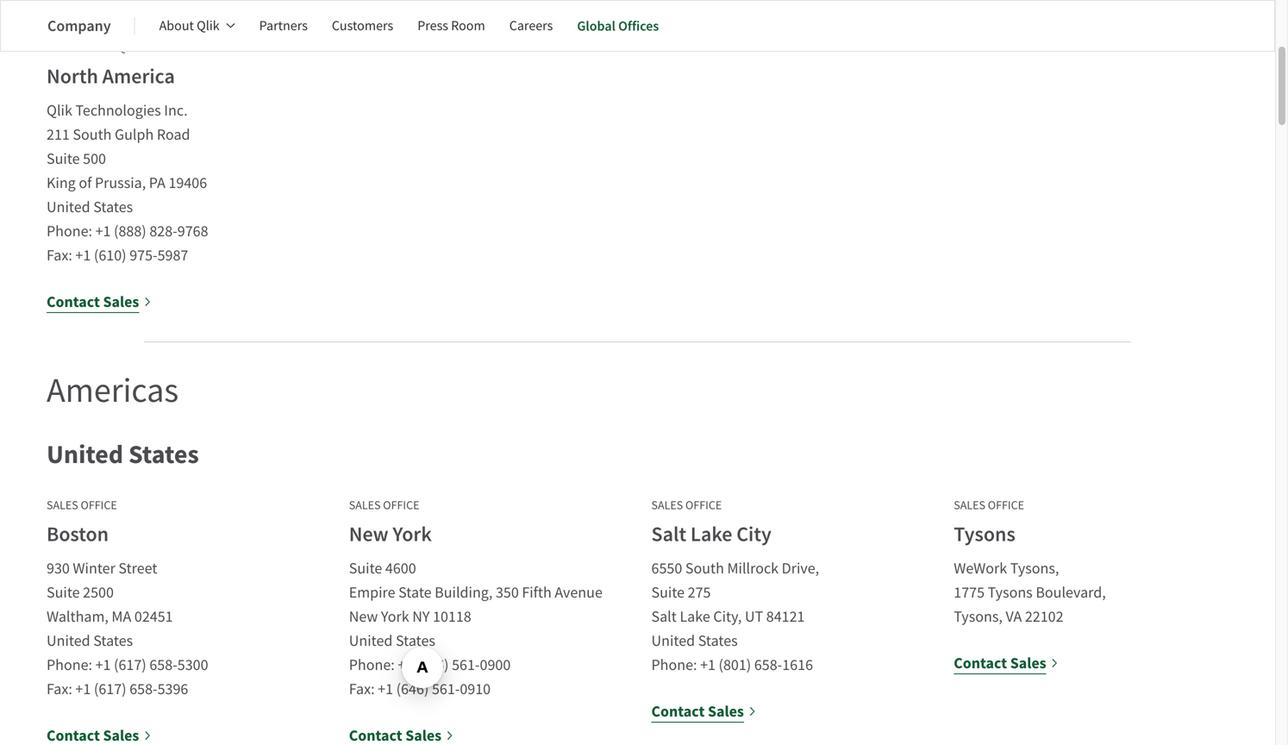 Task type: describe. For each thing, give the bounding box(es) containing it.
global for global headquarters north america
[[47, 40, 87, 55]]

prussia,
[[95, 173, 146, 193]]

va
[[1006, 607, 1022, 627]]

new inside suite 4600 empire state building, 350 fifth avenue new york ny 10118 united states phone: +1 (646) 561-0900 fax: +1 (646) 561-0910
[[349, 607, 378, 627]]

press room link
[[418, 5, 485, 47]]

office for tysons
[[988, 498, 1025, 513]]

fax: inside qlik technologies inc. 211 south gulph road suite 500 king of prussia, pa 19406 united states phone: +1 (888) 828-9768 fax: +1 (610) 975-5987
[[47, 245, 72, 265]]

global offices link
[[577, 5, 659, 47]]

211
[[47, 125, 70, 145]]

global headquarters north america
[[47, 40, 175, 90]]

sales office salt lake city
[[652, 498, 772, 548]]

+1 inside 6550 south millrock drive, suite 275 salt lake city, ut 84121 united states phone: +1 (801) 658-1616
[[700, 655, 716, 675]]

1 vertical spatial (646)
[[396, 679, 429, 699]]

wework
[[954, 558, 1007, 578]]

company menu bar
[[47, 5, 683, 47]]

tysons inside the sales office tysons
[[954, 521, 1016, 548]]

1616
[[782, 655, 813, 675]]

contact for north
[[47, 292, 100, 312]]

south inside 6550 south millrock drive, suite 275 salt lake city, ut 84121 united states phone: +1 (801) 658-1616
[[685, 558, 724, 578]]

contact sales for salt
[[652, 701, 744, 722]]

828-
[[149, 221, 177, 241]]

partners link
[[259, 5, 308, 47]]

contact for salt
[[652, 701, 705, 722]]

5300
[[177, 655, 208, 675]]

contact for tysons
[[954, 653, 1007, 674]]

1 vertical spatial 561-
[[432, 679, 460, 699]]

02451
[[134, 607, 173, 627]]

states down americas
[[129, 437, 199, 472]]

fifth
[[522, 583, 552, 602]]

states inside the 930 winter street suite 2500 waltham, ma 02451 united states phone: +1 (617) 658-5300 fax: +1 (617) 658-5396
[[93, 631, 133, 651]]

phone: inside suite 4600 empire state building, 350 fifth avenue new york ny 10118 united states phone: +1 (646) 561-0900 fax: +1 (646) 561-0910
[[349, 655, 395, 675]]

offices
[[618, 17, 659, 35]]

road
[[157, 125, 190, 145]]

salt inside sales office salt lake city
[[652, 521, 687, 548]]

global for global offices
[[577, 17, 616, 35]]

phone: inside qlik technologies inc. 211 south gulph road suite 500 king of prussia, pa 19406 united states phone: +1 (888) 828-9768 fax: +1 (610) 975-5987
[[47, 221, 92, 241]]

press room
[[418, 17, 485, 34]]

united states
[[47, 437, 199, 472]]

york inside sales office new york
[[393, 521, 432, 548]]

0900
[[480, 655, 511, 675]]

inc.
[[164, 101, 188, 120]]

customers
[[332, 17, 393, 34]]

(888)
[[114, 221, 146, 241]]

350
[[496, 583, 519, 602]]

avenue
[[555, 583, 603, 602]]

sales office boston
[[47, 498, 117, 548]]

winter
[[73, 558, 115, 578]]

sales office tysons
[[954, 498, 1025, 548]]

building,
[[435, 583, 493, 602]]

0910
[[460, 679, 491, 699]]

king
[[47, 173, 76, 193]]

5396
[[157, 679, 188, 699]]

careers link
[[509, 5, 553, 47]]

sales inside sales office salt lake city
[[652, 498, 683, 513]]

york inside suite 4600 empire state building, 350 fifth avenue new york ny 10118 united states phone: +1 (646) 561-0900 fax: +1 (646) 561-0910
[[381, 607, 409, 627]]

contact sales for north
[[47, 292, 139, 312]]

930
[[47, 558, 70, 578]]

north
[[47, 63, 98, 90]]

1 vertical spatial tysons,
[[954, 607, 1003, 627]]

(801)
[[719, 655, 751, 675]]

ny
[[412, 607, 430, 627]]

state
[[399, 583, 432, 602]]

states inside qlik technologies inc. 211 south gulph road suite 500 king of prussia, pa 19406 united states phone: +1 (888) 828-9768 fax: +1 (610) 975-5987
[[93, 197, 133, 217]]

about
[[159, 17, 194, 34]]

technologies
[[75, 101, 161, 120]]

tysons inside the wework tysons, 1775 tysons boulevard, tysons, va 22102
[[988, 583, 1033, 602]]

22102
[[1025, 607, 1064, 627]]

drive,
[[782, 558, 819, 578]]

ut
[[745, 607, 763, 627]]

500
[[83, 149, 106, 169]]

10118
[[433, 607, 472, 627]]

phone: inside the 930 winter street suite 2500 waltham, ma 02451 united states phone: +1 (617) 658-5300 fax: +1 (617) 658-5396
[[47, 655, 92, 675]]

contact sales link for salt
[[652, 699, 757, 724]]

gulph
[[115, 125, 154, 145]]

united inside qlik technologies inc. 211 south gulph road suite 500 king of prussia, pa 19406 united states phone: +1 (888) 828-9768 fax: +1 (610) 975-5987
[[47, 197, 90, 217]]

658- up 5396 at left
[[149, 655, 177, 675]]

19406
[[169, 173, 207, 193]]

0 vertical spatial (646)
[[416, 655, 449, 675]]

contact sales link for north
[[47, 290, 152, 314]]

of
[[79, 173, 92, 193]]

united up the sales office boston
[[47, 437, 123, 472]]

city,
[[714, 607, 742, 627]]

press
[[418, 17, 448, 34]]

2500
[[83, 583, 114, 602]]

company
[[47, 16, 111, 36]]

about qlik link
[[159, 5, 235, 47]]

contact sales for tysons
[[954, 653, 1047, 674]]

fax: inside suite 4600 empire state building, 350 fifth avenue new york ny 10118 united states phone: +1 (646) 561-0900 fax: +1 (646) 561-0910
[[349, 679, 375, 699]]

5987
[[157, 245, 188, 265]]



Task type: vqa. For each thing, say whether or not it's contained in the screenshot.
"Qlik" 'IMAGE'
no



Task type: locate. For each thing, give the bounding box(es) containing it.
south up 275
[[685, 558, 724, 578]]

states down prussia,
[[93, 197, 133, 217]]

fax:
[[47, 245, 72, 265], [47, 679, 72, 699], [349, 679, 375, 699]]

office for new
[[383, 498, 420, 513]]

tysons,
[[1011, 558, 1059, 578], [954, 607, 1003, 627]]

contact sales
[[47, 292, 139, 312], [954, 653, 1047, 674], [652, 701, 744, 722]]

2 horizontal spatial contact
[[954, 653, 1007, 674]]

561-
[[452, 655, 480, 675], [432, 679, 460, 699]]

tysons
[[954, 521, 1016, 548], [988, 583, 1033, 602]]

suite
[[47, 149, 80, 169], [349, 558, 382, 578], [47, 583, 80, 602], [652, 583, 685, 602]]

phone: down the waltham,
[[47, 655, 92, 675]]

york left ny
[[381, 607, 409, 627]]

930 winter street suite 2500 waltham, ma 02451 united states phone: +1 (617) 658-5300 fax: +1 (617) 658-5396
[[47, 558, 208, 699]]

2 horizontal spatial contact sales
[[954, 653, 1047, 674]]

2 horizontal spatial contact sales link
[[954, 651, 1060, 675]]

contact sales link down the (610)
[[47, 290, 152, 314]]

2 vertical spatial contact sales link
[[652, 699, 757, 724]]

states down ny
[[396, 631, 435, 651]]

0 vertical spatial salt
[[652, 521, 687, 548]]

qlik technologies inc. 211 south gulph road suite 500 king of prussia, pa 19406 united states phone: +1 (888) 828-9768 fax: +1 (610) 975-5987
[[47, 101, 208, 265]]

office for boston
[[81, 498, 117, 513]]

0 vertical spatial qlik
[[197, 17, 220, 34]]

suite up king
[[47, 149, 80, 169]]

1 new from the top
[[349, 521, 389, 548]]

(646)
[[416, 655, 449, 675], [396, 679, 429, 699]]

south inside qlik technologies inc. 211 south gulph road suite 500 king of prussia, pa 19406 united states phone: +1 (888) 828-9768 fax: +1 (610) 975-5987
[[73, 125, 112, 145]]

york up 4600
[[393, 521, 432, 548]]

0 vertical spatial tysons,
[[1011, 558, 1059, 578]]

2 salt from the top
[[652, 607, 677, 627]]

tysons up wework
[[954, 521, 1016, 548]]

0 vertical spatial south
[[73, 125, 112, 145]]

salt down 6550
[[652, 607, 677, 627]]

partners
[[259, 17, 308, 34]]

561- down the 10118
[[432, 679, 460, 699]]

suite inside suite 4600 empire state building, 350 fifth avenue new york ny 10118 united states phone: +1 (646) 561-0900 fax: +1 (646) 561-0910
[[349, 558, 382, 578]]

states down ma
[[93, 631, 133, 651]]

0 vertical spatial new
[[349, 521, 389, 548]]

boulevard,
[[1036, 583, 1106, 602]]

0 vertical spatial (617)
[[114, 655, 146, 675]]

phone:
[[47, 221, 92, 241], [47, 655, 92, 675], [349, 655, 395, 675], [652, 655, 697, 675]]

lake inside sales office salt lake city
[[691, 521, 733, 548]]

(617) left 5396 at left
[[94, 679, 126, 699]]

suite down 6550
[[652, 583, 685, 602]]

ma
[[112, 607, 131, 627]]

wework tysons, 1775 tysons boulevard, tysons, va 22102
[[954, 558, 1106, 627]]

1 horizontal spatial contact sales
[[652, 701, 744, 722]]

contact sales link down va
[[954, 651, 1060, 675]]

suite 4600 empire state building, 350 fifth avenue new york ny 10118 united states phone: +1 (646) 561-0900 fax: +1 (646) 561-0910
[[349, 558, 603, 699]]

0 horizontal spatial south
[[73, 125, 112, 145]]

sales inside sales office new york
[[349, 498, 381, 513]]

global left the offices
[[577, 17, 616, 35]]

states inside suite 4600 empire state building, 350 fifth avenue new york ny 10118 united states phone: +1 (646) 561-0900 fax: +1 (646) 561-0910
[[396, 631, 435, 651]]

new up 4600
[[349, 521, 389, 548]]

united inside suite 4600 empire state building, 350 fifth avenue new york ny 10118 united states phone: +1 (646) 561-0900 fax: +1 (646) 561-0910
[[349, 631, 393, 651]]

1 vertical spatial new
[[349, 607, 378, 627]]

states inside 6550 south millrock drive, suite 275 salt lake city, ut 84121 united states phone: +1 (801) 658-1616
[[698, 631, 738, 651]]

(610)
[[94, 245, 126, 265]]

new down empire
[[349, 607, 378, 627]]

pa
[[149, 173, 165, 193]]

lake down 275
[[680, 607, 710, 627]]

office inside the sales office boston
[[81, 498, 117, 513]]

9768
[[177, 221, 208, 241]]

1 vertical spatial contact sales link
[[954, 651, 1060, 675]]

qlik up '211'
[[47, 101, 72, 120]]

0 vertical spatial contact sales
[[47, 292, 139, 312]]

contact
[[47, 292, 100, 312], [954, 653, 1007, 674], [652, 701, 705, 722]]

0 vertical spatial lake
[[691, 521, 733, 548]]

(617)
[[114, 655, 146, 675], [94, 679, 126, 699]]

1775
[[954, 583, 985, 602]]

phone: down king
[[47, 221, 92, 241]]

about qlik
[[159, 17, 220, 34]]

0 horizontal spatial contact sales link
[[47, 290, 152, 314]]

new
[[349, 521, 389, 548], [349, 607, 378, 627]]

0 vertical spatial 561-
[[452, 655, 480, 675]]

1 horizontal spatial south
[[685, 558, 724, 578]]

states
[[93, 197, 133, 217], [129, 437, 199, 472], [93, 631, 133, 651], [396, 631, 435, 651], [698, 631, 738, 651]]

suite up empire
[[349, 558, 382, 578]]

tysons, up boulevard,
[[1011, 558, 1059, 578]]

1 vertical spatial york
[[381, 607, 409, 627]]

united inside 6550 south millrock drive, suite 275 salt lake city, ut 84121 united states phone: +1 (801) 658-1616
[[652, 631, 695, 651]]

waltham,
[[47, 607, 109, 627]]

street
[[118, 558, 157, 578]]

customers link
[[332, 5, 393, 47]]

suite inside 6550 south millrock drive, suite 275 salt lake city, ut 84121 united states phone: +1 (801) 658-1616
[[652, 583, 685, 602]]

1 horizontal spatial contact sales link
[[652, 699, 757, 724]]

tysons, down 1775
[[954, 607, 1003, 627]]

0 horizontal spatial contact sales
[[47, 292, 139, 312]]

office inside the sales office tysons
[[988, 498, 1025, 513]]

careers
[[509, 17, 553, 34]]

contact sales down va
[[954, 653, 1047, 674]]

975-
[[130, 245, 158, 265]]

contact sales link down the (801)
[[652, 699, 757, 724]]

0 vertical spatial tysons
[[954, 521, 1016, 548]]

new inside sales office new york
[[349, 521, 389, 548]]

contact sales link for tysons
[[954, 651, 1060, 675]]

2 vertical spatial contact
[[652, 701, 705, 722]]

salt
[[652, 521, 687, 548], [652, 607, 677, 627]]

sales
[[103, 292, 139, 312], [47, 498, 78, 513], [349, 498, 381, 513], [652, 498, 683, 513], [954, 498, 986, 513], [1011, 653, 1047, 674], [708, 701, 744, 722]]

1 vertical spatial lake
[[680, 607, 710, 627]]

united inside the 930 winter street suite 2500 waltham, ma 02451 united states phone: +1 (617) 658-5300 fax: +1 (617) 658-5396
[[47, 631, 90, 651]]

2 new from the top
[[349, 607, 378, 627]]

(617) down ma
[[114, 655, 146, 675]]

2 vertical spatial contact sales
[[652, 701, 744, 722]]

york
[[393, 521, 432, 548], [381, 607, 409, 627]]

united down king
[[47, 197, 90, 217]]

office
[[81, 498, 117, 513], [383, 498, 420, 513], [686, 498, 722, 513], [988, 498, 1025, 513]]

lake inside 6550 south millrock drive, suite 275 salt lake city, ut 84121 united states phone: +1 (801) 658-1616
[[680, 607, 710, 627]]

salt up 6550
[[652, 521, 687, 548]]

tysons up va
[[988, 583, 1033, 602]]

1 vertical spatial tysons
[[988, 583, 1033, 602]]

1 vertical spatial south
[[685, 558, 724, 578]]

0 vertical spatial contact sales link
[[47, 290, 152, 314]]

global
[[577, 17, 616, 35], [47, 40, 87, 55]]

empire
[[349, 583, 395, 602]]

sales inside the sales office boston
[[47, 498, 78, 513]]

sales inside the sales office tysons
[[954, 498, 986, 513]]

lake left city
[[691, 521, 733, 548]]

global inside global headquarters north america
[[47, 40, 87, 55]]

office for salt
[[686, 498, 722, 513]]

6550
[[652, 558, 682, 578]]

658-
[[149, 655, 177, 675], [754, 655, 782, 675], [130, 679, 158, 699]]

room
[[451, 17, 485, 34]]

south up "500"
[[73, 125, 112, 145]]

office inside sales office salt lake city
[[686, 498, 722, 513]]

lake
[[691, 521, 733, 548], [680, 607, 710, 627]]

4 office from the left
[[988, 498, 1025, 513]]

0 horizontal spatial tysons,
[[954, 607, 1003, 627]]

global offices
[[577, 17, 659, 35]]

suite inside the 930 winter street suite 2500 waltham, ma 02451 united states phone: +1 (617) 658-5300 fax: +1 (617) 658-5396
[[47, 583, 80, 602]]

1 vertical spatial salt
[[652, 607, 677, 627]]

suite inside qlik technologies inc. 211 south gulph road suite 500 king of prussia, pa 19406 united states phone: +1 (888) 828-9768 fax: +1 (610) 975-5987
[[47, 149, 80, 169]]

headquarters
[[90, 40, 173, 55]]

contact sales down the (801)
[[652, 701, 744, 722]]

phone: inside 6550 south millrock drive, suite 275 salt lake city, ut 84121 united states phone: +1 (801) 658-1616
[[652, 655, 697, 675]]

phone: left the (801)
[[652, 655, 697, 675]]

1 office from the left
[[81, 498, 117, 513]]

0 vertical spatial york
[[393, 521, 432, 548]]

qlik inside qlik technologies inc. 211 south gulph road suite 500 king of prussia, pa 19406 united states phone: +1 (888) 828-9768 fax: +1 (610) 975-5987
[[47, 101, 72, 120]]

global inside global offices link
[[577, 17, 616, 35]]

1 vertical spatial contact sales
[[954, 653, 1047, 674]]

united down 275
[[652, 631, 695, 651]]

states down city,
[[698, 631, 738, 651]]

4600
[[385, 558, 416, 578]]

0 horizontal spatial contact
[[47, 292, 100, 312]]

(646) down ny
[[416, 655, 449, 675]]

united down empire
[[349, 631, 393, 651]]

1 vertical spatial qlik
[[47, 101, 72, 120]]

3 office from the left
[[686, 498, 722, 513]]

south
[[73, 125, 112, 145], [685, 558, 724, 578]]

boston
[[47, 521, 109, 548]]

0 horizontal spatial global
[[47, 40, 87, 55]]

0 vertical spatial contact
[[47, 292, 100, 312]]

1 horizontal spatial qlik
[[197, 17, 220, 34]]

global down 'company'
[[47, 40, 87, 55]]

1 horizontal spatial tysons,
[[1011, 558, 1059, 578]]

0 horizontal spatial qlik
[[47, 101, 72, 120]]

sales office new york
[[349, 498, 432, 548]]

2 office from the left
[[383, 498, 420, 513]]

6550 south millrock drive, suite 275 salt lake city, ut 84121 united states phone: +1 (801) 658-1616
[[652, 558, 819, 675]]

0 vertical spatial global
[[577, 17, 616, 35]]

1 salt from the top
[[652, 521, 687, 548]]

658- inside 6550 south millrock drive, suite 275 salt lake city, ut 84121 united states phone: +1 (801) 658-1616
[[754, 655, 782, 675]]

1 horizontal spatial contact
[[652, 701, 705, 722]]

contact sales down the (610)
[[47, 292, 139, 312]]

city
[[737, 521, 772, 548]]

1 vertical spatial global
[[47, 40, 87, 55]]

qlik
[[197, 17, 220, 34], [47, 101, 72, 120]]

phone: down empire
[[349, 655, 395, 675]]

office inside sales office new york
[[383, 498, 420, 513]]

561- up 0910
[[452, 655, 480, 675]]

contact sales link
[[47, 290, 152, 314], [954, 651, 1060, 675], [652, 699, 757, 724]]

united
[[47, 197, 90, 217], [47, 437, 123, 472], [47, 631, 90, 651], [349, 631, 393, 651], [652, 631, 695, 651]]

(646) left 0910
[[396, 679, 429, 699]]

1 vertical spatial contact
[[954, 653, 1007, 674]]

1 vertical spatial (617)
[[94, 679, 126, 699]]

americas
[[47, 369, 179, 413]]

america
[[102, 63, 175, 90]]

275
[[688, 583, 711, 602]]

united down the waltham,
[[47, 631, 90, 651]]

658- down 02451
[[130, 679, 158, 699]]

millrock
[[727, 558, 779, 578]]

qlik right about
[[197, 17, 220, 34]]

suite down 930
[[47, 583, 80, 602]]

qlik inside company menu bar
[[197, 17, 220, 34]]

salt inside 6550 south millrock drive, suite 275 salt lake city, ut 84121 united states phone: +1 (801) 658-1616
[[652, 607, 677, 627]]

fax: inside the 930 winter street suite 2500 waltham, ma 02451 united states phone: +1 (617) 658-5300 fax: +1 (617) 658-5396
[[47, 679, 72, 699]]

658- right the (801)
[[754, 655, 782, 675]]

1 horizontal spatial global
[[577, 17, 616, 35]]

+1
[[95, 221, 111, 241], [75, 245, 91, 265], [95, 655, 111, 675], [398, 655, 413, 675], [700, 655, 716, 675], [75, 679, 91, 699], [378, 679, 393, 699]]

84121
[[767, 607, 805, 627]]



